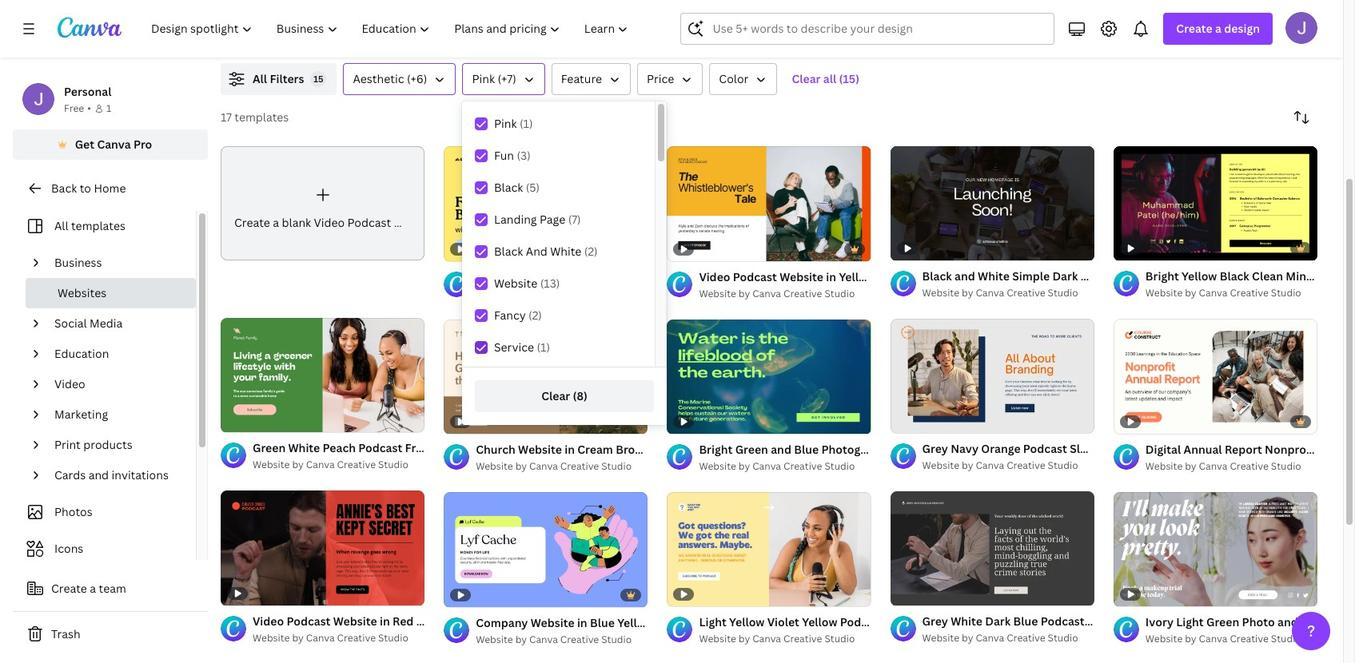 Task type: describe. For each thing, give the bounding box(es) containing it.
free •
[[64, 102, 91, 115]]

annual
[[1184, 442, 1222, 457]]

clear (8)
[[542, 389, 588, 404]]

green white peach podcast fresh and friendly video podcast website image
[[221, 318, 425, 433]]

back to home link
[[13, 173, 208, 205]]

simple inside the black and white simple dark marketing site launch website website by canva creative studio
[[1012, 269, 1050, 284]]

of for "1 of 6" link on the left of page
[[239, 414, 248, 426]]

1 of 6
[[232, 414, 255, 426]]

(+6)
[[407, 71, 427, 86]]

filters
[[270, 71, 304, 86]]

(5)
[[526, 180, 540, 195]]

church
[[476, 442, 516, 457]]

design
[[1225, 21, 1260, 36]]

1 of 7 for "grey navy orange podcast sleek corporate video podcast website" image
[[902, 414, 924, 426]]

7 for grey white dark blue podcast sleek corporate video podcast website image
[[919, 587, 924, 599]]

create a blank video podcast website
[[234, 215, 437, 230]]

17
[[221, 110, 232, 125]]

social media link
[[48, 309, 186, 339]]

black (5)
[[494, 180, 540, 195]]

17 templates
[[221, 110, 289, 125]]

clear for clear all (15)
[[792, 71, 821, 86]]

price
[[647, 71, 674, 86]]

a for design
[[1216, 21, 1222, 36]]

pink for pink (+7)
[[472, 71, 495, 86]]

create a design button
[[1164, 13, 1273, 45]]

photos
[[54, 505, 93, 520]]

site
[[1138, 269, 1159, 284]]

digital annual report nonprofit educat website by canva creative studio
[[1146, 442, 1355, 473]]

(8)
[[573, 389, 588, 404]]

clear for clear (8)
[[542, 389, 570, 404]]

website (13)
[[494, 276, 560, 291]]

studio inside digital annual report nonprofit educat website by canva creative studio
[[1271, 460, 1302, 473]]

(13)
[[540, 276, 560, 291]]

blank
[[282, 215, 311, 230]]

cards
[[54, 468, 86, 483]]

digital
[[1146, 442, 1181, 457]]

marketing inside the black and white simple dark marketing site launch website website by canva creative studio
[[1081, 269, 1136, 284]]

all
[[823, 71, 837, 86]]

free
[[64, 102, 84, 115]]

print
[[54, 437, 81, 453]]

0 horizontal spatial (2)
[[529, 308, 542, 323]]

1 for the green white peach podcast fresh and friendly video podcast website image
[[232, 414, 237, 426]]

all filters
[[253, 71, 304, 86]]

red
[[393, 614, 414, 629]]

business
[[54, 255, 102, 270]]

style inside 'video podcast website in red black dynamic neons style website by canva creative studio'
[[537, 614, 565, 629]]

podcast inside 'video podcast website in red black dynamic neons style website by canva creative studio'
[[287, 614, 331, 629]]

6
[[250, 414, 255, 426]]

aesthetic (+6)
[[353, 71, 427, 86]]

pink for pink (1)
[[494, 116, 517, 131]]

aesthetic
[[353, 71, 404, 86]]

0 horizontal spatial marketing
[[54, 407, 108, 422]]

15 filter options selected element
[[311, 71, 327, 87]]

marketing link
[[48, 400, 186, 430]]

black for black and white (2)
[[494, 244, 523, 259]]

a for blank
[[273, 215, 279, 230]]

black inside 'video podcast website in red black dynamic neons style website by canva creative studio'
[[416, 614, 446, 629]]

(7)
[[568, 212, 581, 227]]

video for video
[[54, 377, 85, 392]]

pink (1)
[[494, 116, 533, 131]]

home
[[94, 181, 126, 196]]

all templates
[[54, 218, 126, 234]]

(1) for pink (1)
[[520, 116, 533, 131]]

pink (+7) button
[[463, 63, 545, 95]]

dark
[[1053, 269, 1078, 284]]

create a design
[[1177, 21, 1260, 36]]

by inside 'video podcast website in red black dynamic neons style website by canva creative studio'
[[292, 632, 304, 645]]

and
[[526, 244, 548, 259]]

educat
[[1321, 442, 1355, 457]]

simple inside the church website in cream brown simple blocks style website by canva creative studio
[[654, 442, 691, 457]]

studio inside the black and white simple dark marketing site launch website website by canva creative studio
[[1048, 286, 1078, 300]]

templates for 17 templates
[[235, 110, 289, 125]]

studio inside 'video podcast website in red black dynamic neons style website by canva creative studio'
[[378, 632, 409, 645]]

cards and invitations link
[[48, 461, 186, 491]]

by inside the black and white simple dark marketing site launch website website by canva creative studio
[[962, 286, 974, 300]]

a for team
[[90, 581, 96, 597]]

personal
[[64, 84, 111, 99]]

service (1)
[[494, 340, 550, 355]]

top level navigation element
[[141, 13, 642, 45]]

clear all (15)
[[792, 71, 860, 86]]

brown
[[616, 442, 651, 457]]

digital annual report nonprofit educat link
[[1146, 441, 1355, 459]]

(+7)
[[498, 71, 516, 86]]

fun
[[494, 148, 514, 163]]

report
[[1225, 442, 1262, 457]]

canva inside digital annual report nonprofit educat website by canva creative studio
[[1199, 460, 1228, 473]]

video link
[[48, 369, 186, 400]]

launch
[[1162, 269, 1202, 284]]

all for all filters
[[253, 71, 267, 86]]

grey white dark blue podcast sleek corporate video podcast website image
[[891, 492, 1095, 606]]

get canva pro
[[75, 137, 152, 152]]

social media
[[54, 316, 123, 331]]

cream
[[578, 442, 613, 457]]

grey navy orange podcast sleek corporate video podcast website image
[[891, 319, 1095, 434]]

team
[[99, 581, 126, 597]]

business link
[[48, 248, 186, 278]]

of for second '1 of 7' link from the top
[[908, 587, 917, 599]]

creative inside the church website in cream brown simple blocks style website by canva creative studio
[[560, 460, 599, 473]]

creative inside 'video podcast website in red black dynamic neons style website by canva creative studio'
[[337, 632, 376, 645]]

icons
[[54, 541, 83, 557]]

2 1 of 7 link from the top
[[891, 492, 1095, 606]]

1 of 6 link
[[221, 318, 425, 433]]

black for black and white simple dark marketing site launch website website by canva creative studio
[[922, 269, 952, 284]]

video for video podcast website in red black dynamic neons style website by canva creative studio
[[253, 614, 284, 629]]

trash
[[51, 627, 80, 642]]

pink (+7)
[[472, 71, 516, 86]]

service
[[494, 340, 534, 355]]

create for create a team
[[51, 581, 87, 597]]

and for cards
[[88, 468, 109, 483]]

landing
[[494, 212, 537, 227]]

by inside the church website in cream brown simple blocks style website by canva creative studio
[[515, 460, 527, 473]]

website inside digital annual report nonprofit educat website by canva creative studio
[[1146, 460, 1183, 473]]

1 for "grey navy orange podcast sleek corporate video podcast website" image
[[902, 414, 906, 426]]

white for and
[[550, 244, 582, 259]]



Task type: locate. For each thing, give the bounding box(es) containing it.
create left design
[[1177, 21, 1213, 36]]

1 horizontal spatial clear
[[792, 71, 821, 86]]

1 vertical spatial 1 of 7 link
[[891, 492, 1095, 606]]

7 for "grey navy orange podcast sleek corporate video podcast website" image
[[919, 414, 924, 426]]

pro
[[134, 137, 152, 152]]

fun (3)
[[494, 148, 531, 163]]

canva inside button
[[97, 137, 131, 152]]

1 horizontal spatial and
[[955, 269, 975, 284]]

1 vertical spatial clear
[[542, 389, 570, 404]]

1 vertical spatial a
[[273, 215, 279, 230]]

0 vertical spatial pink
[[472, 71, 495, 86]]

create for create a blank video podcast website
[[234, 215, 270, 230]]

studio inside the church website in cream brown simple blocks style website by canva creative studio
[[602, 460, 632, 473]]

1 vertical spatial templates
[[71, 218, 126, 234]]

style right neons
[[537, 614, 565, 629]]

2 horizontal spatial create
[[1177, 21, 1213, 36]]

0 vertical spatial all
[[253, 71, 267, 86]]

website
[[394, 215, 437, 230], [1205, 269, 1249, 284], [494, 276, 538, 291], [922, 286, 960, 300], [1146, 286, 1183, 300], [476, 287, 513, 300], [699, 287, 736, 300], [518, 442, 562, 457], [253, 458, 290, 472], [922, 459, 960, 473], [699, 460, 736, 473], [1146, 460, 1183, 473], [476, 460, 513, 473], [333, 614, 377, 629], [253, 632, 290, 645], [922, 632, 960, 645], [699, 632, 736, 646], [1146, 632, 1183, 646], [476, 633, 513, 647]]

(15)
[[839, 71, 860, 86]]

creative inside digital annual report nonprofit educat website by canva creative studio
[[1230, 460, 1269, 473]]

trash link
[[13, 619, 208, 651]]

style right blocks in the right of the page
[[732, 442, 760, 457]]

social
[[54, 316, 87, 331]]

get
[[75, 137, 94, 152]]

1 vertical spatial 1 of 7
[[902, 587, 924, 599]]

simple right brown
[[654, 442, 691, 457]]

church website in cream brown simple blocks style website by canva creative studio
[[476, 442, 760, 473]]

back
[[51, 181, 77, 196]]

1 for grey white dark blue podcast sleek corporate video podcast website image
[[902, 587, 906, 599]]

white inside the black and white simple dark marketing site launch website website by canva creative studio
[[978, 269, 1010, 284]]

1 horizontal spatial simple
[[1012, 269, 1050, 284]]

canva
[[97, 137, 131, 152], [976, 286, 1005, 300], [1199, 286, 1228, 300], [529, 287, 558, 300], [753, 287, 781, 300], [306, 458, 335, 472], [976, 459, 1005, 473], [753, 460, 781, 473], [1199, 460, 1228, 473], [529, 460, 558, 473], [306, 632, 335, 645], [976, 632, 1005, 645], [753, 632, 781, 646], [1199, 632, 1228, 646], [529, 633, 558, 647]]

7
[[919, 414, 924, 426], [919, 587, 924, 599]]

1 vertical spatial and
[[88, 468, 109, 483]]

0 horizontal spatial clear
[[542, 389, 570, 404]]

(1) right service
[[537, 340, 550, 355]]

in inside the church website in cream brown simple blocks style website by canva creative studio
[[565, 442, 575, 457]]

clear left all on the right of page
[[792, 71, 821, 86]]

0 vertical spatial video
[[314, 215, 345, 230]]

podcast
[[348, 215, 391, 230], [287, 614, 331, 629]]

1 vertical spatial pink
[[494, 116, 517, 131]]

(1) up the (3)
[[520, 116, 533, 131]]

cards and invitations
[[54, 468, 169, 483]]

fancy
[[494, 308, 526, 323]]

create
[[1177, 21, 1213, 36], [234, 215, 270, 230], [51, 581, 87, 597]]

church website in cream brown simple blocks style link
[[476, 441, 760, 459]]

0 horizontal spatial templates
[[71, 218, 126, 234]]

black and white (2)
[[494, 244, 598, 259]]

(1) for service (1)
[[537, 340, 550, 355]]

feature button
[[552, 63, 631, 95]]

style
[[732, 442, 760, 457], [537, 614, 565, 629]]

in inside 'video podcast website in red black dynamic neons style website by canva creative studio'
[[380, 614, 390, 629]]

0 horizontal spatial podcast
[[287, 614, 331, 629]]

pink up fun
[[494, 116, 517, 131]]

0 horizontal spatial a
[[90, 581, 96, 597]]

all for all templates
[[54, 218, 68, 234]]

blocks
[[694, 442, 730, 457]]

marketing up print products
[[54, 407, 108, 422]]

0 vertical spatial templates
[[235, 110, 289, 125]]

0 horizontal spatial white
[[550, 244, 582, 259]]

create a blank video podcast website link
[[221, 146, 437, 261]]

aesthetic (+6) button
[[343, 63, 456, 95]]

clear all (15) button
[[784, 63, 868, 95]]

1 vertical spatial white
[[978, 269, 1010, 284]]

pink inside pink (+7) button
[[472, 71, 495, 86]]

1 vertical spatial (1)
[[537, 340, 550, 355]]

2 horizontal spatial a
[[1216, 21, 1222, 36]]

1 horizontal spatial white
[[978, 269, 1010, 284]]

create a team
[[51, 581, 126, 597]]

dynamic
[[449, 614, 497, 629]]

of for 2nd '1 of 7' link from the bottom of the page
[[908, 414, 917, 426]]

1 horizontal spatial create
[[234, 215, 270, 230]]

marketing left site
[[1081, 269, 1136, 284]]

(2)
[[584, 244, 598, 259], [529, 308, 542, 323]]

1 horizontal spatial podcast
[[348, 215, 391, 230]]

(2) right "and"
[[584, 244, 598, 259]]

feature
[[561, 71, 602, 86]]

create a team button
[[13, 573, 208, 605]]

all left filters
[[253, 71, 267, 86]]

clear left (8)
[[542, 389, 570, 404]]

white right "and"
[[550, 244, 582, 259]]

1 1 of 7 link from the top
[[891, 319, 1095, 434]]

2 7 from the top
[[919, 587, 924, 599]]

0 horizontal spatial and
[[88, 468, 109, 483]]

education
[[54, 346, 109, 361]]

1 horizontal spatial (1)
[[537, 340, 550, 355]]

1 horizontal spatial video
[[253, 614, 284, 629]]

in left red
[[380, 614, 390, 629]]

a left team
[[90, 581, 96, 597]]

Sort by button
[[1286, 102, 1318, 134]]

create left blank
[[234, 215, 270, 230]]

(3)
[[517, 148, 531, 163]]

simple left dark
[[1012, 269, 1050, 284]]

2 vertical spatial create
[[51, 581, 87, 597]]

simple
[[1012, 269, 1050, 284], [654, 442, 691, 457]]

0 horizontal spatial video
[[54, 377, 85, 392]]

2 vertical spatial video
[[253, 614, 284, 629]]

website by canva creative studio
[[1146, 286, 1302, 300], [476, 287, 632, 300], [699, 287, 855, 300], [253, 458, 409, 472], [922, 459, 1078, 473], [699, 460, 855, 473], [922, 632, 1078, 645], [699, 632, 855, 646], [1146, 632, 1302, 646], [476, 633, 632, 647]]

1 horizontal spatial templates
[[235, 110, 289, 125]]

create a blank video podcast website element
[[221, 146, 437, 261]]

1 vertical spatial in
[[380, 614, 390, 629]]

2 1 of 7 from the top
[[902, 587, 924, 599]]

(2) right fancy
[[529, 308, 542, 323]]

0 vertical spatial podcast
[[348, 215, 391, 230]]

1 vertical spatial 7
[[919, 587, 924, 599]]

1 1 of 7 from the top
[[902, 414, 924, 426]]

canva inside the black and white simple dark marketing site launch website website by canva creative studio
[[976, 286, 1005, 300]]

style inside the church website in cream brown simple blocks style website by canva creative studio
[[732, 442, 760, 457]]

1 vertical spatial marketing
[[54, 407, 108, 422]]

0 vertical spatial style
[[732, 442, 760, 457]]

2 vertical spatial a
[[90, 581, 96, 597]]

black for black (5)
[[494, 180, 523, 195]]

0 horizontal spatial create
[[51, 581, 87, 597]]

fancy (2)
[[494, 308, 542, 323]]

1 horizontal spatial all
[[253, 71, 267, 86]]

1 vertical spatial simple
[[654, 442, 691, 457]]

1 of 7
[[902, 414, 924, 426], [902, 587, 924, 599]]

0 vertical spatial 1 of 7
[[902, 414, 924, 426]]

video podcast website templates image
[[977, 0, 1318, 44], [977, 0, 1318, 44]]

a left blank
[[273, 215, 279, 230]]

video podcast website in red black dynamic neons style link
[[253, 613, 565, 631]]

websites
[[58, 285, 107, 301]]

(1)
[[520, 116, 533, 131], [537, 340, 550, 355]]

0 horizontal spatial all
[[54, 218, 68, 234]]

0 vertical spatial and
[[955, 269, 975, 284]]

create for create a design
[[1177, 21, 1213, 36]]

neons
[[499, 614, 534, 629]]

1 vertical spatial (2)
[[529, 308, 542, 323]]

white for and
[[978, 269, 1010, 284]]

0 vertical spatial 1 of 7 link
[[891, 319, 1095, 434]]

video inside 'video podcast website in red black dynamic neons style website by canva creative studio'
[[253, 614, 284, 629]]

1 7 from the top
[[919, 414, 924, 426]]

pink left the (+7)
[[472, 71, 495, 86]]

1 vertical spatial podcast
[[287, 614, 331, 629]]

black and white simple dark marketing site launch website link
[[922, 268, 1249, 286]]

1 horizontal spatial in
[[565, 442, 575, 457]]

templates right 17
[[235, 110, 289, 125]]

a inside create a design dropdown button
[[1216, 21, 1222, 36]]

1 vertical spatial all
[[54, 218, 68, 234]]

Search search field
[[713, 14, 1045, 44]]

photos link
[[22, 497, 186, 528]]

icons link
[[22, 534, 186, 565]]

website by canva creative studio link
[[922, 286, 1095, 302], [1146, 286, 1318, 302], [476, 286, 648, 302], [699, 286, 871, 302], [253, 458, 425, 474], [922, 458, 1095, 474], [699, 459, 871, 475], [1146, 459, 1318, 475], [476, 459, 648, 475], [253, 631, 425, 647], [922, 631, 1095, 647], [699, 632, 871, 648], [1146, 632, 1318, 648], [476, 632, 648, 648]]

all templates link
[[22, 211, 186, 242]]

0 vertical spatial (2)
[[584, 244, 598, 259]]

jacob simon image
[[1286, 12, 1318, 44]]

and
[[955, 269, 975, 284], [88, 468, 109, 483]]

0 horizontal spatial simple
[[654, 442, 691, 457]]

all
[[253, 71, 267, 86], [54, 218, 68, 234]]

templates down back to home
[[71, 218, 126, 234]]

a inside create a team button
[[90, 581, 96, 597]]

a left design
[[1216, 21, 1222, 36]]

and inside the black and white simple dark marketing site launch website website by canva creative studio
[[955, 269, 975, 284]]

invitations
[[112, 468, 169, 483]]

1 vertical spatial create
[[234, 215, 270, 230]]

1 of 7 for grey white dark blue podcast sleek corporate video podcast website image
[[902, 587, 924, 599]]

in left cream
[[565, 442, 575, 457]]

templates
[[235, 110, 289, 125], [71, 218, 126, 234]]

1 vertical spatial style
[[537, 614, 565, 629]]

clear
[[792, 71, 821, 86], [542, 389, 570, 404]]

by
[[962, 286, 974, 300], [1185, 286, 1197, 300], [515, 287, 527, 300], [739, 287, 750, 300], [292, 458, 304, 472], [962, 459, 974, 473], [739, 460, 750, 473], [1185, 460, 1197, 473], [515, 460, 527, 473], [292, 632, 304, 645], [962, 632, 974, 645], [739, 632, 750, 646], [1185, 632, 1197, 646], [515, 633, 527, 647]]

create inside button
[[51, 581, 87, 597]]

1 horizontal spatial style
[[732, 442, 760, 457]]

clear (8) button
[[475, 381, 654, 413]]

0 vertical spatial 7
[[919, 414, 924, 426]]

canva inside 'video podcast website in red black dynamic neons style website by canva creative studio'
[[306, 632, 335, 645]]

1 of 7 link
[[891, 319, 1095, 434], [891, 492, 1095, 606]]

1 horizontal spatial marketing
[[1081, 269, 1136, 284]]

•
[[87, 102, 91, 115]]

1 horizontal spatial a
[[273, 215, 279, 230]]

create inside dropdown button
[[1177, 21, 1213, 36]]

a inside create a blank video podcast website element
[[273, 215, 279, 230]]

0 horizontal spatial (1)
[[520, 116, 533, 131]]

2 horizontal spatial video
[[314, 215, 345, 230]]

landing page (7)
[[494, 212, 581, 227]]

video podcast website in red black dynamic neons style website by canva creative studio
[[253, 614, 565, 645]]

all down back on the top left
[[54, 218, 68, 234]]

white left dark
[[978, 269, 1010, 284]]

0 vertical spatial marketing
[[1081, 269, 1136, 284]]

get canva pro button
[[13, 130, 208, 160]]

1 horizontal spatial (2)
[[584, 244, 598, 259]]

by inside digital annual report nonprofit educat website by canva creative studio
[[1185, 460, 1197, 473]]

0 vertical spatial (1)
[[520, 116, 533, 131]]

15
[[314, 73, 324, 85]]

0 horizontal spatial style
[[537, 614, 565, 629]]

color button
[[710, 63, 778, 95]]

black and white simple dark marketing site launch website website by canva creative studio
[[922, 269, 1249, 300]]

create down icons at the bottom left of page
[[51, 581, 87, 597]]

0 horizontal spatial in
[[380, 614, 390, 629]]

0 vertical spatial create
[[1177, 21, 1213, 36]]

0 vertical spatial white
[[550, 244, 582, 259]]

0 vertical spatial simple
[[1012, 269, 1050, 284]]

black inside the black and white simple dark marketing site launch website website by canva creative studio
[[922, 269, 952, 284]]

1 vertical spatial video
[[54, 377, 85, 392]]

0 vertical spatial in
[[565, 442, 575, 457]]

0 vertical spatial clear
[[792, 71, 821, 86]]

and for black
[[955, 269, 975, 284]]

0 vertical spatial a
[[1216, 21, 1222, 36]]

of
[[239, 414, 248, 426], [908, 414, 917, 426], [908, 587, 917, 599]]

media
[[90, 316, 123, 331]]

print products link
[[48, 430, 186, 461]]

print products
[[54, 437, 132, 453]]

canva inside the church website in cream brown simple blocks style website by canva creative studio
[[529, 460, 558, 473]]

creative inside the black and white simple dark marketing site launch website website by canva creative studio
[[1007, 286, 1046, 300]]

None search field
[[681, 13, 1055, 45]]

templates for all templates
[[71, 218, 126, 234]]

nonprofit
[[1265, 442, 1318, 457]]



Task type: vqa. For each thing, say whether or not it's contained in the screenshot.
Clear
yes



